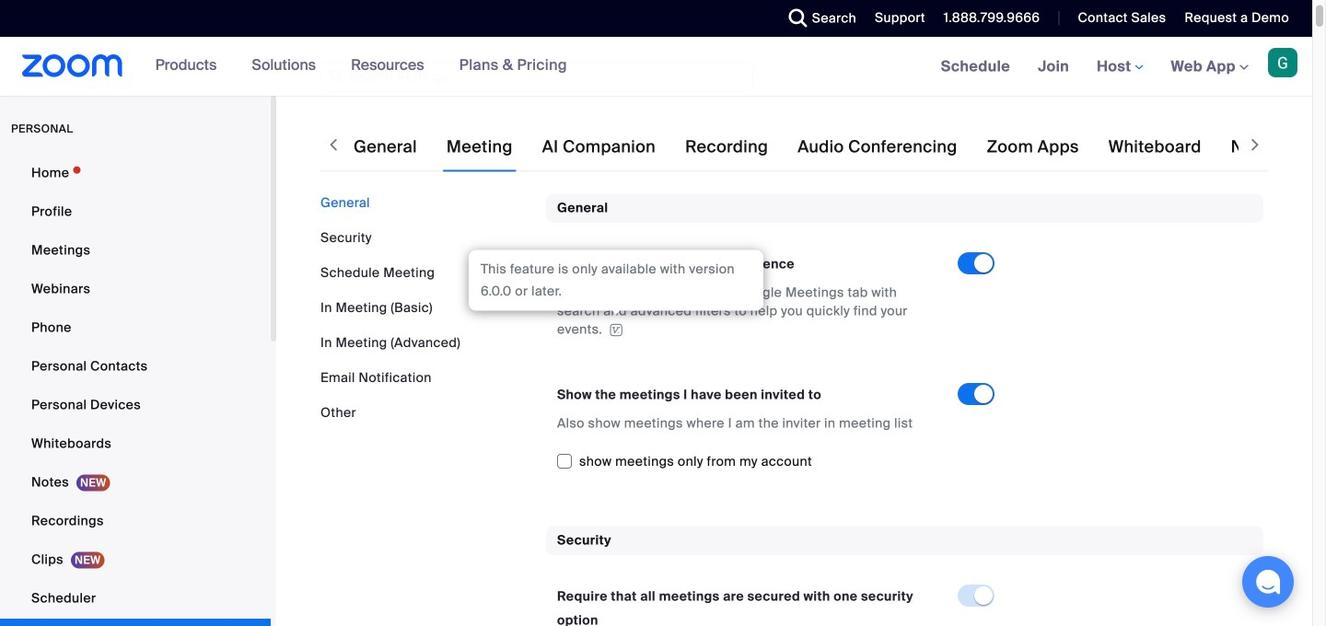 Task type: vqa. For each thing, say whether or not it's contained in the screenshot.
application
yes



Task type: locate. For each thing, give the bounding box(es) containing it.
Search Settings text field
[[320, 62, 753, 92]]

general element
[[546, 194, 1263, 497]]

scroll right image
[[1246, 136, 1264, 154]]

meetings navigation
[[927, 37, 1312, 97]]

banner
[[0, 37, 1312, 97]]

support version for enable new meetings tab experience image
[[607, 324, 625, 337]]

application
[[557, 284, 941, 339]]

application inside 'general' "element"
[[557, 284, 941, 339]]

this feature is only available with version 6.0.0 or later. tooltip
[[469, 250, 763, 315]]

scroll left image
[[324, 136, 343, 154]]

menu bar
[[320, 194, 532, 422]]

product information navigation
[[141, 37, 581, 96]]

security element
[[546, 526, 1263, 626]]



Task type: describe. For each thing, give the bounding box(es) containing it.
profile picture image
[[1268, 48, 1298, 77]]

open chat image
[[1255, 569, 1281, 595]]

tabs of my account settings page tab list
[[350, 121, 1326, 173]]

zoom logo image
[[22, 54, 123, 77]]

personal menu menu
[[0, 155, 271, 626]]



